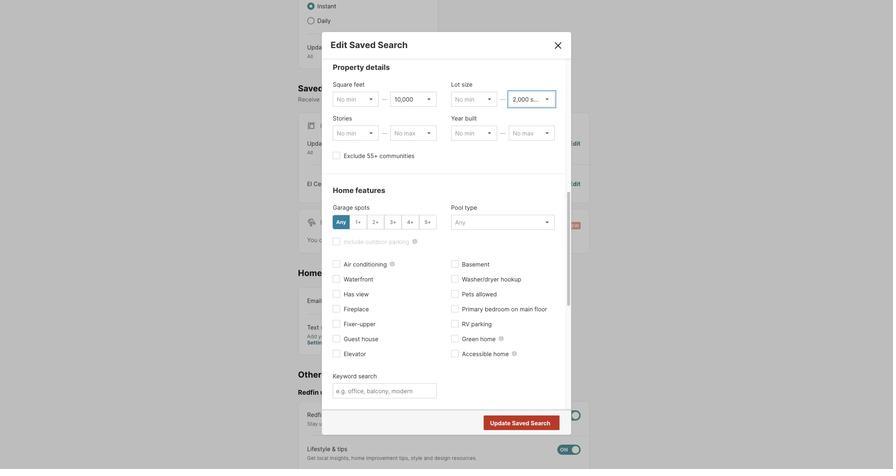 Task type: describe. For each thing, give the bounding box(es) containing it.
1 update types all from the top
[[307, 44, 345, 59]]

agent.
[[535, 421, 551, 427]]

elevator
[[344, 351, 366, 358]]

search for edit saved search
[[378, 40, 408, 50]]

resources.
[[452, 456, 477, 462]]

— for year built
[[501, 130, 506, 136]]

2+ radio
[[367, 215, 384, 230]]

account settings link
[[307, 333, 394, 346]]

other
[[298, 370, 322, 380]]

(sms)
[[321, 324, 338, 331]]

lifestyle & tips get local insights, home improvement tips, style and design resources.
[[307, 446, 477, 462]]

el cerrito test 1
[[307, 180, 351, 188]]

home for home tours
[[298, 268, 322, 279]]

55+
[[367, 152, 378, 160]]

update saved search button
[[484, 416, 560, 430]]

lot
[[451, 81, 460, 88]]

e.g. office, balcony, modern text field
[[336, 388, 433, 395]]

saved inside the saved searches receive timely notifications based on your preferred search filters.
[[298, 83, 323, 94]]

redfin's
[[353, 421, 372, 427]]

garage
[[333, 204, 353, 211]]

rv
[[462, 321, 470, 328]]

home inside lifestyle & tips get local insights, home improvement tips, style and design resources.
[[351, 456, 365, 462]]

sell
[[455, 421, 463, 427]]

Any radio
[[333, 215, 350, 230]]

feet
[[354, 81, 365, 88]]

2 to from the left
[[432, 421, 436, 427]]

2 horizontal spatial and
[[485, 421, 494, 427]]

accessible
[[462, 351, 492, 358]]

connect
[[495, 421, 515, 427]]

stories
[[333, 115, 352, 122]]

pool
[[451, 204, 463, 211]]

insights,
[[330, 456, 350, 462]]

property
[[333, 63, 364, 72]]

details
[[366, 63, 390, 72]]

outdoor
[[366, 238, 387, 246]]

keyword search
[[333, 373, 377, 380]]

home for green home
[[480, 336, 496, 343]]

waterfront
[[344, 276, 373, 283]]

Instant radio
[[307, 3, 315, 10]]

you can create saved searches while searching for
[[307, 237, 450, 244]]

receive
[[298, 96, 320, 103]]

has
[[344, 291, 355, 298]]

square feet
[[333, 81, 365, 88]]

on inside edit saved search dialog
[[511, 306, 518, 313]]

floor
[[535, 306, 547, 313]]

5+
[[425, 219, 431, 226]]

on for searches
[[394, 96, 401, 103]]

fixer-upper
[[344, 321, 376, 328]]

email
[[307, 297, 322, 305]]

for
[[440, 237, 448, 244]]

year
[[451, 115, 464, 122]]

how
[[420, 421, 430, 427]]

1 to from the left
[[327, 421, 332, 427]]

option group inside edit saved search dialog
[[333, 215, 437, 230]]

Daily radio
[[307, 17, 315, 24]]

redfin for redfin news stay up to date on redfin's tools and features, how to buy or sell a home, and connect with an agent.
[[307, 412, 325, 419]]

2+
[[373, 219, 379, 226]]

exclude 55+ communities
[[344, 152, 415, 160]]

5+ radio
[[419, 215, 437, 230]]

filters.
[[464, 96, 481, 103]]

1 vertical spatial searches
[[369, 237, 394, 244]]

include outdoor parking
[[344, 238, 409, 246]]

tips,
[[399, 456, 410, 462]]

redfin news stay up to date on redfin's tools and features, how to buy or sell a home, and connect with an agent.
[[307, 412, 551, 427]]

main
[[520, 306, 533, 313]]

add your phone number in
[[307, 333, 373, 340]]

air conditioning
[[344, 261, 387, 268]]

an
[[528, 421, 534, 427]]

features
[[356, 186, 385, 195]]

1 vertical spatial edit
[[570, 140, 581, 147]]

1 types from the top
[[329, 44, 345, 51]]

up
[[319, 421, 325, 427]]

create
[[331, 237, 348, 244]]

2 update types all from the top
[[307, 140, 345, 156]]

for for for sale
[[320, 123, 332, 130]]

notifications
[[340, 96, 374, 103]]

4+ radio
[[402, 215, 419, 230]]

home features
[[333, 186, 385, 195]]

1+ radio
[[350, 215, 367, 230]]

0 horizontal spatial and
[[387, 421, 396, 427]]

1+
[[355, 219, 361, 226]]

1
[[348, 180, 351, 188]]

2 all from the top
[[307, 150, 313, 156]]

pets allowed
[[462, 291, 497, 298]]

1 vertical spatial your
[[318, 333, 329, 340]]

el
[[307, 180, 312, 188]]

has view
[[344, 291, 369, 298]]

saved searches receive timely notifications based on your preferred search filters.
[[298, 83, 481, 103]]

keyword
[[333, 373, 357, 380]]

searches inside the saved searches receive timely notifications based on your preferred search filters.
[[325, 83, 364, 94]]

redfin updates
[[298, 389, 347, 397]]

tips
[[337, 446, 348, 453]]

size
[[462, 81, 473, 88]]

buy
[[438, 421, 447, 427]]

text (sms)
[[307, 324, 338, 331]]

sale
[[334, 123, 348, 130]]



Task type: locate. For each thing, give the bounding box(es) containing it.
search for update saved search
[[531, 420, 551, 427]]

guest
[[344, 336, 360, 343]]

0 vertical spatial update types all
[[307, 44, 345, 59]]

2 for from the top
[[320, 219, 332, 226]]

1 vertical spatial update types all
[[307, 140, 345, 156]]

you
[[307, 237, 318, 244]]

house
[[362, 336, 379, 343]]

searching
[[412, 237, 439, 244]]

1 horizontal spatial and
[[424, 456, 433, 462]]

can
[[319, 237, 329, 244]]

option group
[[333, 215, 437, 230]]

1 vertical spatial all
[[307, 150, 313, 156]]

0 vertical spatial all
[[307, 53, 313, 59]]

— for square feet
[[382, 96, 387, 102]]

preferred
[[416, 96, 442, 103]]

search up e.g. office, balcony, modern text box
[[359, 373, 377, 380]]

redfin
[[298, 389, 319, 397], [307, 412, 325, 419]]

for for for rent
[[320, 219, 332, 226]]

date
[[333, 421, 344, 427]]

1 horizontal spatial on
[[394, 96, 401, 103]]

redfin up stay
[[307, 412, 325, 419]]

1 edit button from the top
[[570, 139, 581, 156]]

1 vertical spatial search
[[531, 420, 551, 427]]

guest house
[[344, 336, 379, 343]]

home up accessible home
[[480, 336, 496, 343]]

parking
[[389, 238, 409, 246], [471, 321, 492, 328]]

conditioning
[[353, 261, 387, 268]]

fireplace
[[344, 306, 369, 313]]

updates
[[320, 389, 347, 397]]

1 all from the top
[[307, 53, 313, 59]]

home for accessible home
[[494, 351, 509, 358]]

1 horizontal spatial parking
[[471, 321, 492, 328]]

allowed
[[476, 291, 497, 298]]

hookup
[[501, 276, 521, 283]]

0 horizontal spatial on
[[346, 421, 352, 427]]

1 horizontal spatial searches
[[369, 237, 394, 244]]

1 vertical spatial home
[[298, 268, 322, 279]]

1 vertical spatial redfin
[[307, 412, 325, 419]]

edit inside edit saved search dialog
[[331, 40, 347, 50]]

update left with
[[490, 420, 511, 427]]

on right date
[[346, 421, 352, 427]]

home for home features
[[333, 186, 354, 195]]

— for stories
[[382, 130, 387, 136]]

4+
[[407, 219, 414, 226]]

built
[[465, 115, 477, 122]]

style
[[411, 456, 423, 462]]

0 vertical spatial on
[[394, 96, 401, 103]]

update types all
[[307, 44, 345, 59], [307, 140, 345, 156]]

0 vertical spatial searches
[[325, 83, 364, 94]]

1 vertical spatial home
[[494, 351, 509, 358]]

0 vertical spatial home
[[333, 186, 354, 195]]

0 horizontal spatial to
[[327, 421, 332, 427]]

to left 'buy'
[[432, 421, 436, 427]]

0 horizontal spatial searches
[[325, 83, 364, 94]]

tours
[[324, 268, 346, 279]]

green home
[[462, 336, 496, 343]]

home right insights,
[[351, 456, 365, 462]]

in
[[367, 333, 371, 340]]

account
[[373, 333, 394, 340]]

1 for from the top
[[320, 123, 332, 130]]

account settings
[[307, 333, 394, 346]]

test
[[334, 180, 346, 188]]

search down lot
[[443, 96, 462, 103]]

washer/dryer hookup
[[462, 276, 521, 283]]

0 vertical spatial edit
[[331, 40, 347, 50]]

parking down 3+ radio
[[389, 238, 409, 246]]

to right up
[[327, 421, 332, 427]]

basement
[[462, 261, 490, 268]]

home up garage
[[333, 186, 354, 195]]

None checkbox
[[557, 411, 581, 421]]

1 horizontal spatial to
[[432, 421, 436, 427]]

based
[[375, 96, 392, 103]]

edit saved search dialog
[[322, 32, 571, 435]]

no
[[521, 420, 529, 427]]

and right tools
[[387, 421, 396, 427]]

any
[[336, 219, 346, 226]]

edit saved search
[[331, 40, 408, 50]]

timely
[[321, 96, 338, 103]]

search inside dialog
[[359, 373, 377, 380]]

2 types from the top
[[329, 140, 345, 147]]

— for lot size
[[501, 96, 506, 102]]

redfin for redfin updates
[[298, 389, 319, 397]]

fixer-
[[344, 321, 360, 328]]

lot size
[[451, 81, 473, 88]]

option group containing any
[[333, 215, 437, 230]]

all down daily radio
[[307, 53, 313, 59]]

for left the rent
[[320, 219, 332, 226]]

searches down "2+" option
[[369, 237, 394, 244]]

1 horizontal spatial your
[[402, 96, 415, 103]]

home inside edit saved search dialog
[[333, 186, 354, 195]]

search inside button
[[531, 420, 551, 427]]

update saved search
[[490, 420, 551, 427]]

0 vertical spatial redfin
[[298, 389, 319, 397]]

2 horizontal spatial on
[[511, 306, 518, 313]]

spots
[[355, 204, 370, 211]]

design
[[434, 456, 451, 462]]

green
[[462, 336, 479, 343]]

0 vertical spatial edit button
[[570, 139, 581, 156]]

0 horizontal spatial your
[[318, 333, 329, 340]]

redfin down other
[[298, 389, 319, 397]]

searches
[[325, 83, 364, 94], [369, 237, 394, 244]]

1 horizontal spatial home
[[333, 186, 354, 195]]

text
[[307, 324, 319, 331]]

0 vertical spatial parking
[[389, 238, 409, 246]]

features,
[[397, 421, 419, 427]]

and inside lifestyle & tips get local insights, home improvement tips, style and design resources.
[[424, 456, 433, 462]]

update types all down for sale
[[307, 140, 345, 156]]

0 vertical spatial your
[[402, 96, 415, 103]]

redfin inside redfin news stay up to date on redfin's tools and features, how to buy or sell a home, and connect with an agent.
[[307, 412, 325, 419]]

2 vertical spatial update
[[490, 420, 511, 427]]

accessible home
[[462, 351, 509, 358]]

while
[[396, 237, 410, 244]]

tools
[[374, 421, 385, 427]]

to
[[327, 421, 332, 427], [432, 421, 436, 427]]

&
[[332, 446, 336, 453]]

0 vertical spatial update
[[307, 44, 328, 51]]

news
[[326, 412, 341, 419]]

1 horizontal spatial search
[[443, 96, 462, 103]]

0 horizontal spatial search
[[359, 373, 377, 380]]

1 vertical spatial update
[[307, 140, 328, 147]]

your left preferred
[[402, 96, 415, 103]]

types down for sale
[[329, 140, 345, 147]]

3+
[[390, 219, 396, 226]]

saved inside button
[[512, 420, 530, 427]]

parking up "green home"
[[471, 321, 492, 328]]

all
[[307, 53, 313, 59], [307, 150, 313, 156]]

update down for sale
[[307, 140, 328, 147]]

all up el
[[307, 150, 313, 156]]

update down daily radio
[[307, 44, 328, 51]]

0 horizontal spatial parking
[[389, 238, 409, 246]]

3+ radio
[[384, 215, 402, 230]]

on inside redfin news stay up to date on redfin's tools and features, how to buy or sell a home, and connect with an agent.
[[346, 421, 352, 427]]

list box
[[333, 92, 379, 107], [391, 92, 437, 107], [451, 92, 497, 107], [509, 92, 555, 107], [333, 126, 379, 141], [391, 126, 437, 141], [451, 126, 497, 141], [509, 126, 555, 141], [451, 215, 555, 230]]

None checkbox
[[557, 445, 581, 456]]

1 vertical spatial edit button
[[570, 180, 581, 188]]

number
[[347, 333, 366, 340]]

search
[[378, 40, 408, 50], [531, 420, 551, 427]]

update types all up property
[[307, 44, 345, 59]]

edit
[[331, 40, 347, 50], [570, 140, 581, 147], [570, 180, 581, 188]]

1 vertical spatial types
[[329, 140, 345, 147]]

1 horizontal spatial search
[[531, 420, 551, 427]]

2 vertical spatial edit
[[570, 180, 581, 188]]

home right accessible
[[494, 351, 509, 358]]

primary
[[462, 306, 483, 313]]

other emails
[[298, 370, 350, 380]]

on left main
[[511, 306, 518, 313]]

2 edit button from the top
[[570, 180, 581, 188]]

2 vertical spatial home
[[351, 456, 365, 462]]

0 vertical spatial search
[[443, 96, 462, 103]]

with
[[516, 421, 527, 427]]

a
[[464, 421, 467, 427]]

communities
[[380, 152, 415, 160]]

lifestyle
[[307, 446, 330, 453]]

for left sale
[[320, 123, 332, 130]]

results
[[530, 420, 550, 427]]

washer/dryer
[[462, 276, 499, 283]]

and right home,
[[485, 421, 494, 427]]

edit saved search element
[[331, 40, 545, 50]]

searches up notifications
[[325, 83, 364, 94]]

on for news
[[346, 421, 352, 427]]

0 vertical spatial home
[[480, 336, 496, 343]]

add
[[307, 333, 317, 340]]

instant
[[317, 3, 336, 10]]

types
[[329, 44, 345, 51], [329, 140, 345, 147]]

0 vertical spatial types
[[329, 44, 345, 51]]

type
[[465, 204, 477, 211]]

1 vertical spatial search
[[359, 373, 377, 380]]

on inside the saved searches receive timely notifications based on your preferred search filters.
[[394, 96, 401, 103]]

and right 'style'
[[424, 456, 433, 462]]

types up property
[[329, 44, 345, 51]]

on right based
[[394, 96, 401, 103]]

1 vertical spatial on
[[511, 306, 518, 313]]

your up settings
[[318, 333, 329, 340]]

include
[[344, 238, 364, 246]]

0 horizontal spatial search
[[378, 40, 408, 50]]

2 vertical spatial on
[[346, 421, 352, 427]]

view
[[356, 291, 369, 298]]

1 vertical spatial parking
[[471, 321, 492, 328]]

pool type
[[451, 204, 477, 211]]

home left the tours
[[298, 268, 322, 279]]

update inside button
[[490, 420, 511, 427]]

search inside the saved searches receive timely notifications based on your preferred search filters.
[[443, 96, 462, 103]]

home
[[333, 186, 354, 195], [298, 268, 322, 279]]

cerrito
[[314, 180, 333, 188]]

0 vertical spatial for
[[320, 123, 332, 130]]

stay
[[307, 421, 318, 427]]

bedroom
[[485, 306, 510, 313]]

your inside the saved searches receive timely notifications based on your preferred search filters.
[[402, 96, 415, 103]]

0 horizontal spatial home
[[298, 268, 322, 279]]

1 vertical spatial for
[[320, 219, 332, 226]]

0 vertical spatial search
[[378, 40, 408, 50]]



Task type: vqa. For each thing, say whether or not it's contained in the screenshot.
FOR SALE on the top left of page
yes



